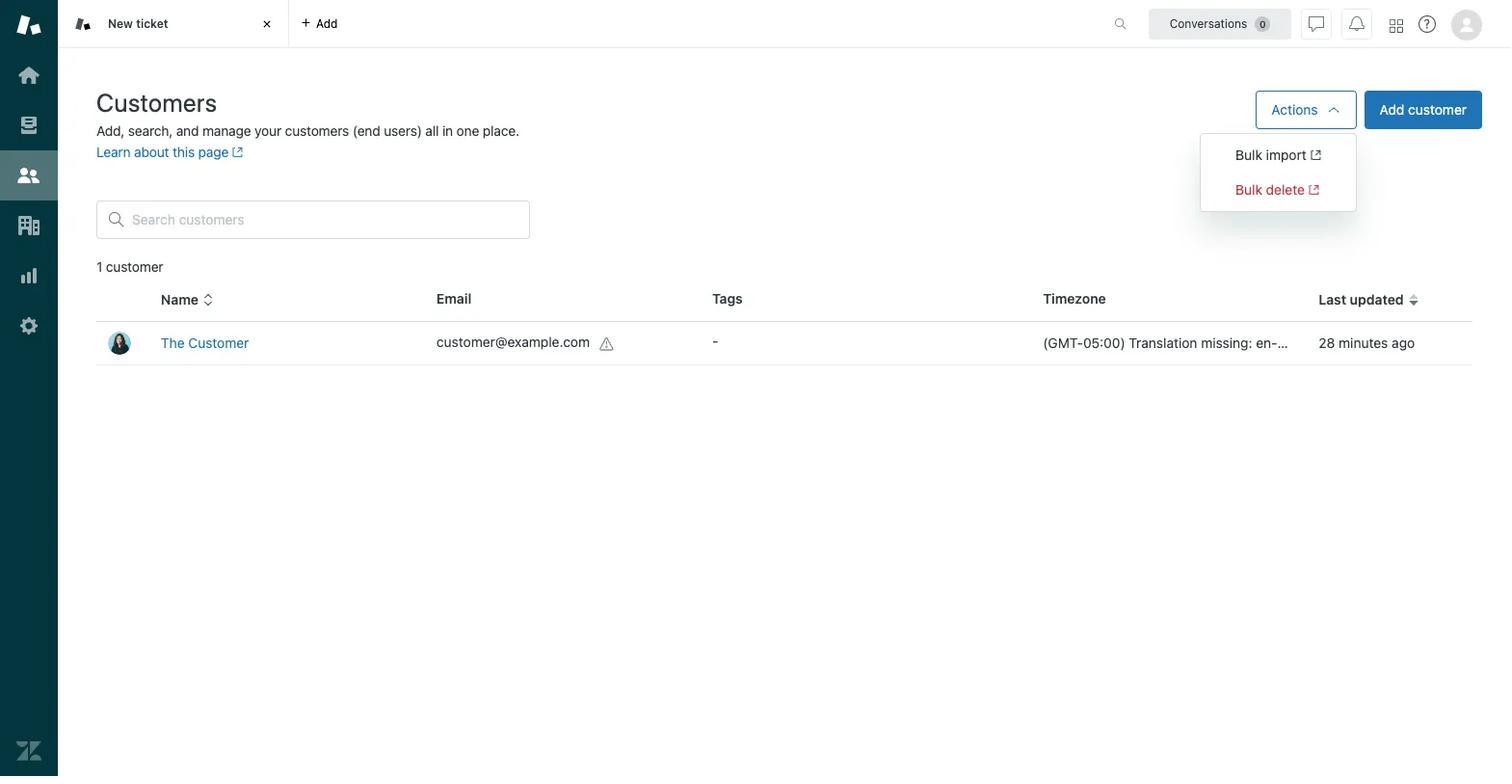 Task type: vqa. For each thing, say whether or not it's contained in the screenshot.
Tags element
no



Task type: locate. For each thing, give the bounding box(es) containing it.
zendesk support image
[[16, 13, 41, 38]]

bulk left import
[[1236, 147, 1263, 163]]

bulk delete
[[1236, 181, 1305, 198]]

1 bulk from the top
[[1236, 147, 1263, 163]]

unverified email image
[[600, 336, 615, 352]]

last
[[1319, 291, 1347, 308]]

customers add, search, and manage your customers (end users) all in one place.
[[96, 88, 520, 139]]

1 vertical spatial customer
[[106, 258, 163, 275]]

learn about this page
[[96, 144, 229, 160]]

customers
[[96, 88, 217, 117]]

add,
[[96, 122, 125, 139]]

customer
[[188, 335, 249, 351]]

conversations button
[[1149, 8, 1292, 39]]

all
[[426, 122, 439, 139]]

customer right add
[[1409, 101, 1467, 118]]

customer inside 'button'
[[1409, 101, 1467, 118]]

manage
[[202, 122, 251, 139]]

the customer link
[[161, 335, 249, 351]]

customers
[[285, 122, 349, 139]]

0 horizontal spatial (opens in a new tab) image
[[229, 147, 244, 158]]

zendesk image
[[16, 739, 41, 764]]

0 vertical spatial (opens in a new tab) image
[[229, 147, 244, 158]]

0 horizontal spatial customer
[[106, 258, 163, 275]]

tabs tab list
[[58, 0, 1094, 48]]

actions
[[1272, 101, 1319, 118]]

28 minutes ago
[[1319, 335, 1416, 351]]

customer right 1
[[106, 258, 163, 275]]

(opens in a new tab) image down (opens in a new tab) icon
[[1305, 184, 1320, 196]]

customer
[[1409, 101, 1467, 118], [106, 258, 163, 275]]

bulk left delete
[[1236, 181, 1263, 198]]

tags
[[712, 290, 743, 307]]

add customer
[[1380, 101, 1467, 118]]

bulk for bulk import
[[1236, 147, 1263, 163]]

add customer button
[[1365, 91, 1483, 129]]

notifications image
[[1350, 16, 1365, 31]]

1 horizontal spatial customer
[[1409, 101, 1467, 118]]

search,
[[128, 122, 173, 139]]

admin image
[[16, 313, 41, 338]]

and
[[176, 122, 199, 139]]

0 vertical spatial customer
[[1409, 101, 1467, 118]]

bulk for bulk delete
[[1236, 181, 1263, 198]]

(opens in a new tab) image inside learn about this page link
[[229, 147, 244, 158]]

organizations image
[[16, 213, 41, 238]]

the customer
[[161, 335, 249, 351]]

get started image
[[16, 63, 41, 88]]

your
[[255, 122, 282, 139]]

1 horizontal spatial (opens in a new tab) image
[[1305, 184, 1320, 196]]

place.
[[483, 122, 520, 139]]

menu
[[1200, 133, 1358, 212]]

(opens in a new tab) image inside bulk delete link
[[1305, 184, 1320, 196]]

bulk import link
[[1236, 147, 1322, 163]]

1 vertical spatial bulk
[[1236, 181, 1263, 198]]

timezone
[[1043, 290, 1107, 307]]

new ticket tab
[[58, 0, 289, 48]]

28
[[1319, 335, 1336, 351]]

bulk
[[1236, 147, 1263, 163], [1236, 181, 1263, 198]]

(opens in a new tab) image down manage
[[229, 147, 244, 158]]

actions button
[[1257, 91, 1357, 129]]

2 bulk from the top
[[1236, 181, 1263, 198]]

missing:
[[1202, 335, 1253, 351]]

(opens in a new tab) image
[[229, 147, 244, 158], [1305, 184, 1320, 196]]

customer@example.com
[[437, 334, 590, 350]]

customer for 1 customer
[[106, 258, 163, 275]]

1 vertical spatial (opens in a new tab) image
[[1305, 184, 1320, 196]]

minutes
[[1339, 335, 1389, 351]]

1 customer
[[96, 258, 163, 275]]

(opens in a new tab) image
[[1307, 150, 1322, 161]]

0 vertical spatial bulk
[[1236, 147, 1263, 163]]



Task type: describe. For each thing, give the bounding box(es) containing it.
zendesk products image
[[1390, 19, 1404, 32]]

views image
[[16, 113, 41, 138]]

in
[[443, 122, 453, 139]]

last updated
[[1319, 291, 1404, 308]]

name
[[161, 291, 199, 308]]

one
[[457, 122, 479, 139]]

this
[[173, 144, 195, 160]]

learn about this page link
[[96, 144, 244, 160]]

button displays agent's chat status as invisible. image
[[1309, 16, 1325, 31]]

-
[[712, 333, 719, 349]]

(gmt-05:00) translation missing: en-us-x-1.txt.timezone.america_new_yor
[[1043, 335, 1512, 351]]

05:00)
[[1084, 335, 1126, 351]]

(opens in a new tab) image for bulk delete
[[1305, 184, 1320, 196]]

page
[[198, 144, 229, 160]]

Search customers field
[[132, 211, 518, 228]]

name button
[[161, 291, 214, 309]]

ticket
[[136, 16, 168, 31]]

1
[[96, 258, 102, 275]]

ago
[[1392, 335, 1416, 351]]

close image
[[257, 14, 277, 34]]

email
[[437, 290, 472, 307]]

add button
[[289, 0, 349, 47]]

users)
[[384, 122, 422, 139]]

get help image
[[1419, 15, 1437, 33]]

reporting image
[[16, 263, 41, 288]]

new ticket
[[108, 16, 168, 31]]

1.txt.timezone.america_new_yor
[[1315, 335, 1512, 351]]

new
[[108, 16, 133, 31]]

menu containing bulk import
[[1200, 133, 1358, 212]]

conversations
[[1170, 16, 1248, 30]]

bulk import
[[1236, 147, 1307, 163]]

add
[[1380, 101, 1405, 118]]

x-
[[1302, 335, 1315, 351]]

(end
[[353, 122, 380, 139]]

(gmt-
[[1043, 335, 1084, 351]]

updated
[[1350, 291, 1404, 308]]

about
[[134, 144, 169, 160]]

main element
[[0, 0, 58, 776]]

add
[[316, 16, 338, 30]]

import
[[1267, 147, 1307, 163]]

the
[[161, 335, 185, 351]]

us-
[[1278, 335, 1302, 351]]

customers image
[[16, 163, 41, 188]]

translation
[[1129, 335, 1198, 351]]

last updated button
[[1319, 291, 1420, 309]]

bulk delete link
[[1236, 181, 1320, 198]]

en-
[[1257, 335, 1278, 351]]

delete
[[1267, 181, 1305, 198]]

customer for add customer
[[1409, 101, 1467, 118]]

learn
[[96, 144, 131, 160]]

(opens in a new tab) image for learn about this page
[[229, 147, 244, 158]]



